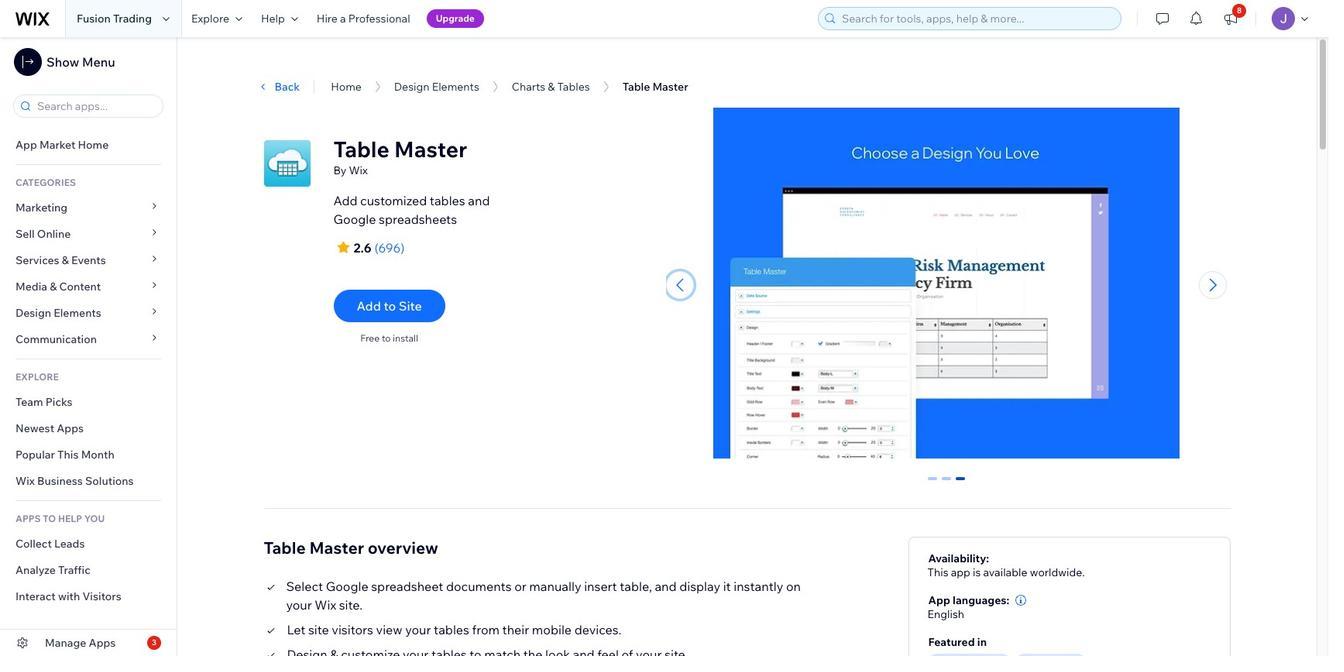 Task type: describe. For each thing, give the bounding box(es) containing it.
select google spreadsheet documents or manually insert table, and display it instantly on your wix site.
[[286, 579, 801, 613]]

communication
[[16, 332, 99, 346]]

table master preview 2 image
[[714, 108, 1181, 466]]

site
[[399, 298, 422, 314]]

marketing
[[16, 201, 68, 215]]

menu
[[82, 54, 115, 70]]

to
[[43, 513, 56, 525]]

languages:
[[953, 593, 1010, 607]]

apps to help you
[[16, 513, 105, 525]]

app languages:
[[929, 593, 1010, 607]]

and inside select google spreadsheet documents or manually insert table, and display it instantly on your wix site.
[[655, 579, 677, 594]]

app market home link
[[0, 132, 177, 158]]

table master
[[623, 80, 689, 94]]

home link
[[331, 80, 362, 94]]

add for add to site
[[357, 298, 381, 314]]

1 horizontal spatial design elements link
[[394, 80, 480, 94]]

interact
[[16, 590, 56, 604]]

newest apps link
[[0, 415, 177, 442]]

sell online link
[[0, 221, 177, 247]]

1 horizontal spatial design elements
[[394, 80, 480, 94]]

manage
[[45, 636, 86, 650]]

wix business solutions link
[[0, 468, 177, 494]]

install
[[393, 332, 419, 344]]

media
[[16, 280, 47, 294]]

0
[[930, 477, 936, 491]]

master inside table master button
[[653, 80, 689, 94]]

hire a professional link
[[308, 0, 420, 37]]

1 vertical spatial tables
[[434, 622, 470, 638]]

content
[[59, 280, 101, 294]]

visitors
[[82, 590, 122, 604]]

it
[[724, 579, 731, 594]]

table up the customized
[[334, 136, 390, 163]]

instantly
[[734, 579, 784, 594]]

1 horizontal spatial home
[[331, 80, 362, 94]]

1 vertical spatial design elements link
[[0, 300, 177, 326]]

add customized tables and google spreadsheets
[[334, 193, 490, 227]]

team
[[16, 395, 43, 409]]

show
[[47, 54, 79, 70]]

analyze traffic link
[[0, 557, 177, 584]]

app for app market home
[[16, 138, 37, 152]]

wix inside wix business solutions link
[[16, 474, 35, 488]]

1 vertical spatial by
[[334, 164, 347, 177]]

team picks link
[[0, 389, 177, 415]]

help
[[58, 513, 82, 525]]

business
[[37, 474, 83, 488]]

interact with visitors
[[16, 590, 122, 604]]

featured
[[929, 635, 976, 649]]

their
[[503, 622, 530, 638]]

analyze
[[16, 563, 56, 577]]

is
[[973, 565, 981, 579]]

view
[[376, 622, 403, 638]]

free
[[361, 332, 380, 344]]

back
[[275, 80, 300, 94]]

show menu button
[[14, 48, 115, 76]]

site
[[308, 622, 329, 638]]

)
[[401, 240, 405, 256]]

& for content
[[50, 280, 57, 294]]

0 horizontal spatial by
[[280, 64, 293, 78]]

worldwide.
[[1031, 565, 1085, 579]]

8 button
[[1214, 0, 1249, 37]]

customized
[[360, 193, 427, 208]]

select
[[286, 579, 323, 594]]

& for events
[[62, 253, 69, 267]]

696
[[379, 240, 401, 256]]

app for app languages:
[[929, 593, 951, 607]]

1 vertical spatial your
[[405, 622, 431, 638]]

tables
[[558, 80, 590, 94]]

charts & tables link
[[512, 80, 590, 94]]

1 vertical spatial table master by wix
[[334, 136, 468, 177]]

Search for tools, apps, help & more... field
[[838, 8, 1117, 29]]

communication link
[[0, 326, 177, 353]]

popular
[[16, 448, 55, 462]]

online
[[37, 227, 71, 241]]

add to site
[[357, 298, 422, 314]]

Search apps... field
[[33, 95, 158, 117]]

table,
[[620, 579, 652, 594]]

show menu
[[47, 54, 115, 70]]

0 vertical spatial table master logo image
[[243, 47, 270, 75]]

hire
[[317, 12, 338, 26]]

picks
[[46, 395, 73, 409]]

services & events
[[16, 253, 106, 267]]

design elements inside the sidebar element
[[16, 306, 101, 320]]

newest
[[16, 422, 54, 436]]

google inside select google spreadsheet documents or manually insert table, and display it instantly on your wix site.
[[326, 579, 369, 594]]

0 vertical spatial elements
[[432, 80, 480, 94]]

add to site button
[[334, 290, 445, 322]]

(
[[375, 240, 379, 256]]

table master button
[[615, 75, 696, 98]]

design inside the sidebar element
[[16, 306, 51, 320]]

you
[[84, 513, 105, 525]]

let
[[287, 622, 306, 638]]

table master overview
[[264, 538, 439, 558]]

app market home
[[16, 138, 109, 152]]

available
[[984, 565, 1028, 579]]

in
[[978, 635, 987, 649]]



Task type: vqa. For each thing, say whether or not it's contained in the screenshot.
bottom CLEAR button
no



Task type: locate. For each thing, give the bounding box(es) containing it.
& inside "link"
[[50, 280, 57, 294]]

sell
[[16, 227, 35, 241]]

your
[[286, 597, 312, 613], [405, 622, 431, 638]]

1 horizontal spatial this
[[928, 565, 949, 579]]

2.6
[[354, 240, 372, 256]]

services & events link
[[0, 247, 177, 274]]

design right home link
[[394, 80, 430, 94]]

table master logo image down 'back'
[[264, 140, 310, 187]]

popular this month link
[[0, 442, 177, 468]]

0 vertical spatial apps
[[57, 422, 84, 436]]

back button
[[256, 80, 300, 94]]

explore
[[16, 371, 59, 383]]

elements inside the sidebar element
[[54, 306, 101, 320]]

sell online
[[16, 227, 71, 241]]

app
[[951, 565, 971, 579]]

& left the tables
[[548, 80, 555, 94]]

interact with visitors link
[[0, 584, 177, 610]]

0 horizontal spatial apps
[[57, 422, 84, 436]]

design elements down media & content
[[16, 306, 101, 320]]

your down select
[[286, 597, 312, 613]]

3
[[152, 638, 157, 648]]

add inside button
[[357, 298, 381, 314]]

to for free
[[382, 332, 391, 344]]

0 horizontal spatial your
[[286, 597, 312, 613]]

devices.
[[575, 622, 622, 638]]

upgrade
[[436, 12, 475, 24]]

charts & tables
[[512, 80, 590, 94]]

tables
[[430, 193, 466, 208], [434, 622, 470, 638]]

table up select
[[264, 538, 306, 558]]

popular this month
[[16, 448, 115, 462]]

display
[[680, 579, 721, 594]]

a
[[340, 12, 346, 26]]

app left market on the left of the page
[[16, 138, 37, 152]]

1 vertical spatial app
[[929, 593, 951, 607]]

table master logo image
[[243, 47, 270, 75], [264, 140, 310, 187]]

1 vertical spatial table master logo image
[[264, 140, 310, 187]]

0 horizontal spatial &
[[50, 280, 57, 294]]

categories
[[16, 177, 76, 188]]

1 horizontal spatial design
[[394, 80, 430, 94]]

table up 'back'
[[280, 47, 312, 62]]

your inside select google spreadsheet documents or manually insert table, and display it instantly on your wix site.
[[286, 597, 312, 613]]

table master by wix
[[280, 47, 356, 78], [334, 136, 468, 177]]

table master logo image up back "button"
[[243, 47, 270, 75]]

2 horizontal spatial &
[[548, 80, 555, 94]]

home right 'back'
[[331, 80, 362, 94]]

this for popular
[[57, 448, 79, 462]]

google up site.
[[326, 579, 369, 594]]

spreadsheets
[[379, 212, 457, 227]]

0 vertical spatial add
[[334, 193, 358, 208]]

site.
[[339, 597, 363, 613]]

visitors
[[332, 622, 374, 638]]

apps for newest apps
[[57, 422, 84, 436]]

1 vertical spatial google
[[326, 579, 369, 594]]

& left the events
[[62, 253, 69, 267]]

8
[[1238, 5, 1243, 16]]

1 vertical spatial apps
[[89, 636, 116, 650]]

sidebar element
[[0, 37, 177, 656]]

apps up popular this month
[[57, 422, 84, 436]]

hire a professional
[[317, 12, 410, 26]]

english
[[928, 607, 965, 621]]

documents
[[446, 579, 512, 594]]

tables inside the add customized tables and google spreadsheets
[[430, 193, 466, 208]]

this left app
[[928, 565, 949, 579]]

help button
[[252, 0, 308, 37]]

upgrade button
[[427, 9, 484, 28]]

elements down content
[[54, 306, 101, 320]]

1 vertical spatial home
[[78, 138, 109, 152]]

add for add customized tables and google spreadsheets
[[334, 193, 358, 208]]

0 horizontal spatial elements
[[54, 306, 101, 320]]

elements down the upgrade button
[[432, 80, 480, 94]]

1 vertical spatial design
[[16, 306, 51, 320]]

app left languages:
[[929, 593, 951, 607]]

table
[[280, 47, 312, 62], [623, 80, 650, 94], [334, 136, 390, 163], [264, 538, 306, 558]]

design elements link down content
[[0, 300, 177, 326]]

wix inside select google spreadsheet documents or manually insert table, and display it instantly on your wix site.
[[315, 597, 336, 613]]

on
[[787, 579, 801, 594]]

wix up 'back'
[[297, 64, 315, 78]]

design elements link down the upgrade button
[[394, 80, 480, 94]]

tables left from
[[434, 622, 470, 638]]

1
[[944, 477, 950, 491]]

1 horizontal spatial app
[[929, 593, 951, 607]]

0 vertical spatial design elements link
[[394, 80, 480, 94]]

table right the tables
[[623, 80, 650, 94]]

1 horizontal spatial &
[[62, 253, 69, 267]]

apps inside "link"
[[57, 422, 84, 436]]

to inside button
[[384, 298, 396, 314]]

1 horizontal spatial and
[[655, 579, 677, 594]]

professional
[[349, 12, 410, 26]]

fusion
[[77, 12, 111, 26]]

this inside availability: this app is available worldwide.
[[928, 565, 949, 579]]

1 vertical spatial add
[[357, 298, 381, 314]]

0 vertical spatial to
[[384, 298, 396, 314]]

wix left site.
[[315, 597, 336, 613]]

by
[[280, 64, 293, 78], [334, 164, 347, 177]]

0 vertical spatial &
[[548, 80, 555, 94]]

tables up spreadsheets
[[430, 193, 466, 208]]

& right media
[[50, 280, 57, 294]]

collect
[[16, 537, 52, 551]]

1 vertical spatial to
[[382, 332, 391, 344]]

solutions
[[85, 474, 134, 488]]

to right free
[[382, 332, 391, 344]]

traffic
[[58, 563, 90, 577]]

0 vertical spatial table master by wix
[[280, 47, 356, 78]]

apps for manage apps
[[89, 636, 116, 650]]

1 vertical spatial and
[[655, 579, 677, 594]]

1 vertical spatial design elements
[[16, 306, 101, 320]]

1 horizontal spatial apps
[[89, 636, 116, 650]]

2
[[958, 477, 964, 491]]

apps right manage
[[89, 636, 116, 650]]

your right view
[[405, 622, 431, 638]]

0 vertical spatial and
[[468, 193, 490, 208]]

0 horizontal spatial design
[[16, 306, 51, 320]]

1 vertical spatial &
[[62, 253, 69, 267]]

1 vertical spatial this
[[928, 565, 949, 579]]

design elements link
[[394, 80, 480, 94], [0, 300, 177, 326]]

help
[[261, 12, 285, 26]]

design down media
[[16, 306, 51, 320]]

home right market on the left of the page
[[78, 138, 109, 152]]

apps
[[16, 513, 41, 525]]

0 vertical spatial by
[[280, 64, 293, 78]]

2 vertical spatial &
[[50, 280, 57, 294]]

to for add
[[384, 298, 396, 314]]

and
[[468, 193, 490, 208], [655, 579, 677, 594]]

collect leads
[[16, 537, 85, 551]]

2.6 ( 696 )
[[354, 240, 405, 256]]

newest apps
[[16, 422, 84, 436]]

google up 2.6
[[334, 212, 376, 227]]

1 horizontal spatial your
[[405, 622, 431, 638]]

from
[[472, 622, 500, 638]]

table master by wix up home link
[[280, 47, 356, 78]]

0 horizontal spatial home
[[78, 138, 109, 152]]

services
[[16, 253, 59, 267]]

1 horizontal spatial elements
[[432, 80, 480, 94]]

marketing link
[[0, 195, 177, 221]]

spreadsheet
[[371, 579, 444, 594]]

add left the customized
[[334, 193, 358, 208]]

to left 'site'
[[384, 298, 396, 314]]

0 vertical spatial design
[[394, 80, 430, 94]]

1 vertical spatial elements
[[54, 306, 101, 320]]

media & content
[[16, 280, 101, 294]]

trading
[[113, 12, 152, 26]]

0 vertical spatial your
[[286, 597, 312, 613]]

0 horizontal spatial design elements
[[16, 306, 101, 320]]

and inside the add customized tables and google spreadsheets
[[468, 193, 490, 208]]

google inside the add customized tables and google spreadsheets
[[334, 212, 376, 227]]

events
[[71, 253, 106, 267]]

& for tables
[[548, 80, 555, 94]]

collect leads link
[[0, 531, 177, 557]]

home inside the sidebar element
[[78, 138, 109, 152]]

let site visitors view your tables from their mobile devices.
[[287, 622, 622, 638]]

0 horizontal spatial app
[[16, 138, 37, 152]]

this up wix business solutions
[[57, 448, 79, 462]]

wix down popular
[[16, 474, 35, 488]]

to
[[384, 298, 396, 314], [382, 332, 391, 344]]

explore
[[191, 12, 229, 26]]

1 horizontal spatial by
[[334, 164, 347, 177]]

app inside the sidebar element
[[16, 138, 37, 152]]

or
[[515, 579, 527, 594]]

this for availability:
[[928, 565, 949, 579]]

0 vertical spatial design elements
[[394, 80, 480, 94]]

month
[[81, 448, 115, 462]]

table inside button
[[623, 80, 650, 94]]

0 horizontal spatial this
[[57, 448, 79, 462]]

manage apps
[[45, 636, 116, 650]]

0 horizontal spatial and
[[468, 193, 490, 208]]

0 horizontal spatial design elements link
[[0, 300, 177, 326]]

0 vertical spatial home
[[331, 80, 362, 94]]

design elements down the upgrade button
[[394, 80, 480, 94]]

0 vertical spatial app
[[16, 138, 37, 152]]

0 vertical spatial tables
[[430, 193, 466, 208]]

&
[[548, 80, 555, 94], [62, 253, 69, 267], [50, 280, 57, 294]]

0 vertical spatial this
[[57, 448, 79, 462]]

charts
[[512, 80, 546, 94]]

0 1 2
[[930, 477, 964, 491]]

wix business solutions
[[16, 474, 134, 488]]

add inside the add customized tables and google spreadsheets
[[334, 193, 358, 208]]

this inside popular this month link
[[57, 448, 79, 462]]

add up free
[[357, 298, 381, 314]]

media & content link
[[0, 274, 177, 300]]

availability:
[[929, 552, 990, 565]]

0 vertical spatial google
[[334, 212, 376, 227]]

leads
[[54, 537, 85, 551]]

analyze traffic
[[16, 563, 90, 577]]

wix up the customized
[[349, 164, 368, 177]]

insert
[[584, 579, 617, 594]]

table master by wix up the customized
[[334, 136, 468, 177]]

availability: this app is available worldwide.
[[928, 552, 1085, 579]]

market
[[39, 138, 75, 152]]

elements
[[432, 80, 480, 94], [54, 306, 101, 320]]



